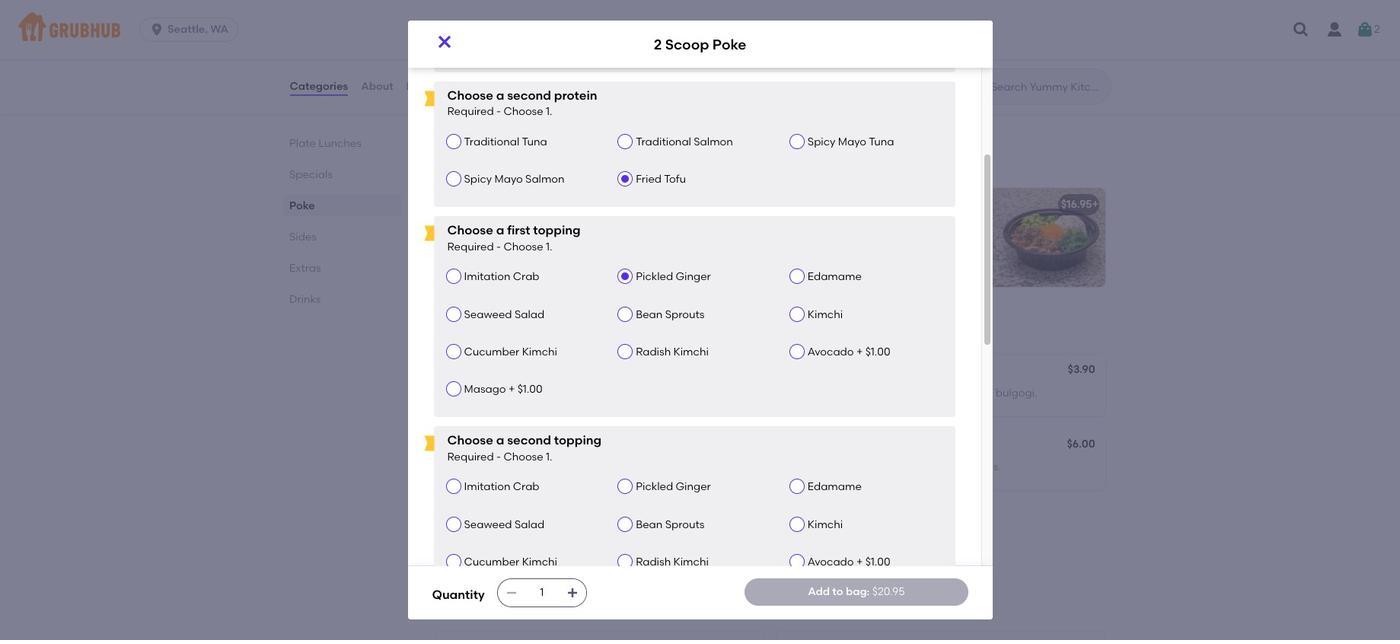 Task type: describe. For each thing, give the bounding box(es) containing it.
scoops
[[516, 220, 553, 233]]

0 horizontal spatial 1
[[786, 198, 790, 211]]

poke add sides for an additional charge.
[[432, 136, 587, 168]]

choice. for comes with 2 scoops of poke of your choice.
[[444, 235, 482, 248]]

radish kimchi for choose a first topping
[[636, 346, 709, 359]]

traditional for traditional salmon
[[636, 135, 691, 148]]

scoop for raw pieces of tuna cut into cubes.
[[470, 439, 503, 452]]

scoop
[[856, 220, 887, 233]]

wrapped
[[603, 387, 650, 399]]

0 horizontal spatial veggie
[[564, 535, 599, 548]]

pickled for choose a second topping
[[636, 481, 673, 494]]

grilled
[[444, 387, 478, 399]]

poke inside the poke add sides for an additional charge.
[[432, 136, 472, 155]]

and up input item quantity "number field"
[[541, 535, 562, 548]]

scoop up peas,
[[665, 35, 709, 53]]

topping for choose a first topping
[[533, 223, 581, 238]]

comes with 2 scoops of poke of your choice.
[[444, 220, 632, 248]]

in
[[652, 387, 661, 399]]

pieces for 4 pieces fried pork and veggie dumplings.
[[453, 535, 487, 548]]

Input item quantity number field
[[525, 580, 559, 607]]

second for topping
[[507, 434, 551, 448]]

rice
[[509, 37, 532, 50]]

a la carte 6 pieces shrimp tempura with tempura sauce.
[[786, 59, 1074, 72]]

4 pieces. fried dumplings filled with beef bulgogi.
[[786, 387, 1038, 399]]

seaweed salad for second
[[464, 518, 545, 531]]

add to bag: $20.95
[[808, 586, 905, 598]]

0 horizontal spatial fried
[[489, 535, 513, 548]]

$6.00
[[1067, 438, 1096, 451]]

seattle, wa button
[[139, 18, 244, 42]]

and left egg
[[895, 461, 916, 474]]

0 vertical spatial salmon
[[694, 135, 733, 148]]

1 vertical spatial salmon
[[526, 173, 565, 186]]

$3.90
[[1068, 363, 1096, 376]]

spam musubi
[[444, 365, 515, 378]]

traditional tuna
[[464, 135, 547, 148]]

specials
[[289, 168, 332, 181]]

0 vertical spatial pork
[[869, 461, 892, 474]]

0 vertical spatial $20.95
[[718, 198, 751, 211]]

carrots,
[[687, 59, 727, 72]]

with left beef
[[946, 387, 967, 399]]

house fried rice
[[444, 37, 532, 50]]

4 pieces fried pork and veggie dumplings.
[[444, 535, 659, 548]]

0 vertical spatial 2 scoop poke
[[654, 35, 747, 53]]

choice. for comes with 1 scoop of poke of your choice.
[[786, 235, 823, 248]]

traditional salmon
[[636, 135, 733, 148]]

1 tempura from the left
[[921, 59, 966, 72]]

cucumber for first
[[464, 346, 520, 359]]

bean for choose a first topping
[[636, 308, 663, 321]]

2 inside the comes with 2 scoops of poke of your choice.
[[508, 220, 514, 233]]

poke down spicy mayo salmon
[[489, 198, 514, 211]]

1. for choose a second topping
[[546, 451, 553, 464]]

lunches
[[318, 137, 361, 150]]

a for choose a second protein
[[496, 88, 504, 103]]

of inside fried rice with your choice of protein and peas, carrots, and onions.
[[581, 59, 591, 72]]

svg image inside 2 button
[[1356, 21, 1375, 39]]

$20.95 +
[[718, 198, 758, 211]]

side
[[444, 439, 467, 452]]

side scoop poke
[[444, 439, 531, 452]]

4 for 4 pieces fried pork and veggie dumplings.
[[444, 535, 451, 548]]

imitation crab for first
[[464, 271, 540, 283]]

beef
[[970, 387, 993, 399]]

0 horizontal spatial extras
[[289, 262, 321, 275]]

a for choose a second topping
[[496, 434, 504, 448]]

bean for choose a second topping
[[636, 518, 663, 531]]

to
[[833, 586, 843, 598]]

scoop for comes with 1 scoop of poke of your choice.
[[792, 198, 826, 211]]

2 tempura from the left
[[993, 59, 1038, 72]]

musubi
[[478, 365, 515, 378]]

imitation for first
[[464, 271, 511, 283]]

spicy mayo tuna
[[808, 135, 895, 148]]

with up 'search icon'
[[969, 59, 990, 72]]

peas,
[[657, 59, 685, 72]]

comes for comes with 2 scoops of poke of your choice.
[[444, 220, 481, 233]]

1 tofu from the top
[[664, 38, 686, 51]]

$16.95 +
[[1061, 198, 1099, 211]]

1 vertical spatial rice
[[581, 387, 600, 399]]

1 fried tofu from the top
[[636, 38, 686, 51]]

nori.
[[664, 387, 686, 399]]

bag:
[[846, 586, 870, 598]]

imitation crab for second
[[464, 481, 540, 494]]

$12.00
[[1063, 36, 1096, 49]]

charge.
[[553, 158, 587, 168]]

carte
[[808, 59, 836, 72]]

bulgogi
[[786, 365, 825, 378]]

grilled spam on seasoned rice wrapped in nori.
[[444, 387, 686, 399]]

choose a second protein required - choose 1.
[[447, 88, 598, 118]]

additional
[[505, 158, 551, 168]]

fried up peas,
[[636, 38, 662, 51]]

a for choose a first topping
[[496, 223, 504, 238]]

- for choose a second topping
[[497, 451, 501, 464]]

poke for scoops
[[569, 220, 594, 233]]

seattle,
[[168, 23, 208, 36]]

plate
[[289, 137, 316, 150]]

your for 1 scoop poke
[[943, 220, 966, 233]]

1. for choose a first topping
[[546, 241, 553, 254]]

rolls.
[[978, 461, 1001, 474]]

sprouts for choose a first topping
[[665, 308, 705, 321]]

seattle, wa
[[168, 23, 228, 36]]

0 vertical spatial veggie
[[918, 461, 953, 474]]

1 vertical spatial 2 scoop poke
[[444, 198, 514, 211]]

bean sprouts for choose a first topping
[[636, 308, 705, 321]]

spicy for spicy mayo salmon
[[464, 173, 492, 186]]

choose down first
[[504, 241, 543, 254]]

raw
[[444, 461, 467, 474]]

masago
[[464, 383, 506, 396]]

0 vertical spatial sides
[[289, 231, 316, 244]]

filled
[[918, 387, 943, 399]]

6
[[838, 59, 844, 72]]

and left onions.
[[444, 74, 465, 87]]

dumplings
[[862, 387, 916, 399]]

a
[[786, 59, 793, 72]]

plate lunches
[[289, 137, 361, 150]]

radish for choose a second topping
[[636, 556, 671, 569]]

1 horizontal spatial add
[[808, 586, 830, 598]]

seasoned
[[528, 387, 578, 399]]

$1.00 for choose a first topping
[[866, 346, 891, 359]]

$15.50
[[718, 36, 751, 49]]

mayo for salmon
[[495, 173, 523, 186]]

0 horizontal spatial pork
[[515, 535, 539, 548]]

gyoza
[[444, 514, 477, 527]]

reviews
[[406, 80, 449, 93]]

1 scoop poke
[[786, 198, 854, 211]]

bulgogi mandu
[[786, 365, 864, 378]]

masago + $1.00
[[464, 383, 543, 396]]

salad for first
[[515, 308, 545, 321]]

cucumber for second
[[464, 556, 520, 569]]

protein inside 'choose a second protein required - choose 1.'
[[554, 88, 598, 103]]

salad for second
[[515, 518, 545, 531]]

spicy mayo salmon
[[464, 173, 565, 186]]

fried inside fried rice with your choice of protein and peas, carrots, and onions.
[[444, 59, 470, 72]]

ginger for choose a first topping
[[676, 271, 711, 283]]

choose a first topping required - choose 1.
[[447, 223, 581, 254]]

dumplings.
[[602, 535, 659, 548]]

choose a second topping required - choose 1.
[[447, 434, 602, 464]]

1. for choose a second protein
[[546, 105, 553, 118]]

tuna
[[518, 461, 542, 474]]

second for protein
[[507, 88, 551, 103]]

- for choose a first topping
[[497, 241, 501, 254]]

about
[[361, 80, 393, 93]]

avocado + $1.00 for choose a first topping
[[808, 346, 891, 359]]

fried down 'mandu'
[[833, 387, 859, 399]]

wa
[[210, 23, 228, 36]]

your inside fried rice with your choice of protein and peas, carrots, and onions.
[[519, 59, 541, 72]]

pieces for raw pieces of tuna cut into cubes.
[[469, 461, 503, 474]]

Search Yummy Kitchen search field
[[990, 80, 1106, 94]]



Task type: locate. For each thing, give the bounding box(es) containing it.
3 required from the top
[[447, 451, 494, 464]]

drinks
[[289, 293, 320, 306]]

2 cucumber kimchi from the top
[[464, 556, 557, 569]]

1 cucumber kimchi from the top
[[464, 346, 557, 359]]

crab for first
[[513, 271, 540, 283]]

tempura right shrimp
[[921, 59, 966, 72]]

choose
[[447, 88, 493, 103], [504, 105, 543, 118], [447, 223, 493, 238], [504, 241, 543, 254], [447, 434, 493, 448], [504, 451, 543, 464]]

1 second from the top
[[507, 88, 551, 103]]

search icon image
[[967, 78, 985, 96]]

2 radish kimchi from the top
[[636, 556, 709, 569]]

a
[[496, 88, 504, 103], [496, 223, 504, 238], [496, 434, 504, 448]]

topping for choose a second topping
[[554, 434, 602, 448]]

$1.00 right spam
[[518, 383, 543, 396]]

seaweed up musubi at the left bottom
[[464, 308, 512, 321]]

imitation crab down choose a first topping required - choose 1.
[[464, 271, 540, 283]]

edamame down 2 pieces of fried pork and veggie egg rolls.
[[808, 481, 862, 494]]

imitation crab down tuna
[[464, 481, 540, 494]]

crab down choose a first topping required - choose 1.
[[513, 271, 540, 283]]

choose up raw
[[447, 434, 493, 448]]

reviews button
[[406, 59, 450, 114]]

pork up input item quantity "number field"
[[515, 535, 539, 548]]

rice up onions.
[[473, 59, 492, 72]]

2 pickled ginger from the top
[[636, 481, 711, 494]]

second down choice
[[507, 88, 551, 103]]

pickled ginger for choose a second topping
[[636, 481, 711, 494]]

2
[[1375, 23, 1381, 36], [654, 35, 662, 53], [444, 198, 450, 211], [508, 220, 514, 233], [786, 461, 791, 474]]

1 horizontal spatial 2 scoop poke
[[654, 35, 747, 53]]

0 vertical spatial protein
[[594, 59, 631, 72]]

1 horizontal spatial veggie
[[918, 461, 953, 474]]

rice inside fried rice with your choice of protein and peas, carrots, and onions.
[[473, 59, 492, 72]]

1 vertical spatial avocado + $1.00
[[808, 556, 891, 569]]

cucumber kimchi
[[464, 346, 557, 359], [464, 556, 557, 569]]

1 1. from the top
[[546, 105, 553, 118]]

1 vertical spatial 4
[[444, 535, 451, 548]]

your inside comes with 1 scoop of poke of your choice.
[[943, 220, 966, 233]]

sauce.
[[1040, 59, 1074, 72]]

add left to at bottom
[[808, 586, 830, 598]]

avocado up bulgogi mandu
[[808, 346, 854, 359]]

an
[[492, 158, 503, 168]]

1 imitation from the top
[[464, 271, 511, 283]]

salad up '4 pieces fried pork and veggie dumplings.'
[[515, 518, 545, 531]]

salmon up $20.95 + in the right of the page
[[694, 135, 733, 148]]

categories
[[290, 80, 348, 93]]

2 scoop poke up carrots,
[[654, 35, 747, 53]]

1 horizontal spatial your
[[609, 220, 632, 233]]

1.
[[546, 105, 553, 118], [546, 241, 553, 254], [546, 451, 553, 464]]

poke inside the comes with 2 scoops of poke of your choice.
[[569, 220, 594, 233]]

1 horizontal spatial tuna
[[869, 135, 895, 148]]

veggie left dumplings.
[[564, 535, 599, 548]]

choice. inside the comes with 2 scoops of poke of your choice.
[[444, 235, 482, 248]]

required inside choose a first topping required - choose 1.
[[447, 241, 494, 254]]

1 horizontal spatial pork
[[869, 461, 892, 474]]

house
[[444, 37, 477, 50]]

poke right scoops
[[569, 220, 594, 233]]

poke up carrots,
[[713, 35, 747, 53]]

comes with 1 scoop of poke of your choice.
[[786, 220, 966, 248]]

0 vertical spatial 4
[[786, 387, 792, 399]]

1 horizontal spatial 4
[[786, 387, 792, 399]]

edamame down comes with 1 scoop of poke of your choice.
[[808, 271, 862, 283]]

2 fried tofu from the top
[[636, 173, 686, 186]]

scoop right side
[[470, 439, 503, 452]]

1 vertical spatial seaweed salad
[[464, 518, 545, 531]]

2 pickled from the top
[[636, 481, 673, 494]]

tofu up peas,
[[664, 38, 686, 51]]

3 a from the top
[[496, 434, 504, 448]]

cucumber kimchi up musubi at the left bottom
[[464, 346, 557, 359]]

topping inside choose a first topping required - choose 1.
[[533, 223, 581, 238]]

1. right tuna
[[546, 451, 553, 464]]

comes for comes with 1 scoop of poke of your choice.
[[786, 220, 822, 233]]

add left sides
[[432, 158, 451, 168]]

topping up into
[[554, 434, 602, 448]]

0 horizontal spatial comes
[[444, 220, 481, 233]]

0 vertical spatial crab
[[513, 271, 540, 283]]

avocado for choose a second topping
[[808, 556, 854, 569]]

avocado + $1.00 up 'mandu'
[[808, 346, 891, 359]]

1. down choice
[[546, 105, 553, 118]]

traditional for traditional tuna
[[464, 135, 520, 148]]

required inside choose a second topping required - choose 1.
[[447, 451, 494, 464]]

- inside 'choose a second protein required - choose 1.'
[[497, 105, 501, 118]]

edamame for choose a second topping
[[808, 481, 862, 494]]

1 horizontal spatial fried
[[843, 461, 867, 474]]

seaweed for first
[[464, 308, 512, 321]]

scoop for comes with 2 scoops of poke of your choice.
[[453, 198, 486, 211]]

- up traditional tuna
[[497, 105, 501, 118]]

cucumber up musubi at the left bottom
[[464, 346, 520, 359]]

0 vertical spatial sprouts
[[665, 308, 705, 321]]

topping
[[533, 223, 581, 238], [554, 434, 602, 448]]

fried tofu up peas,
[[636, 38, 686, 51]]

2 button
[[1356, 16, 1381, 43]]

0 horizontal spatial mayo
[[495, 173, 523, 186]]

sprouts
[[665, 308, 705, 321], [665, 518, 705, 531]]

tempura up the search yummy kitchen search box on the right top of page
[[993, 59, 1038, 72]]

ginger for choose a second topping
[[676, 481, 711, 494]]

add inside the poke add sides for an additional charge.
[[432, 158, 451, 168]]

radish up the 'in'
[[636, 346, 671, 359]]

cut
[[545, 461, 562, 474]]

mayo for tuna
[[838, 135, 867, 148]]

avocado for choose a first topping
[[808, 346, 854, 359]]

required inside 'choose a second protein required - choose 1.'
[[447, 105, 494, 118]]

2 vertical spatial -
[[497, 451, 501, 464]]

rice
[[473, 59, 492, 72], [581, 387, 600, 399]]

1 horizontal spatial rice
[[581, 387, 600, 399]]

0 vertical spatial -
[[497, 105, 501, 118]]

2 cucumber from the top
[[464, 556, 520, 569]]

2 imitation from the top
[[464, 481, 511, 494]]

2 vertical spatial a
[[496, 434, 504, 448]]

comes inside comes with 1 scoop of poke of your choice.
[[786, 220, 822, 233]]

poke up tuna
[[506, 439, 531, 452]]

salad up musubi at the left bottom
[[515, 308, 545, 321]]

1 cucumber from the top
[[464, 346, 520, 359]]

0 vertical spatial tofu
[[664, 38, 686, 51]]

on
[[513, 387, 526, 399]]

1 vertical spatial $1.00
[[518, 383, 543, 396]]

2 seaweed salad from the top
[[464, 518, 545, 531]]

with inside comes with 1 scoop of poke of your choice.
[[825, 220, 847, 233]]

kimchi
[[808, 308, 843, 321], [522, 346, 557, 359], [674, 346, 709, 359], [808, 518, 843, 531], [522, 556, 557, 569], [674, 556, 709, 569]]

$16.95
[[1061, 198, 1092, 211]]

0 vertical spatial 1
[[786, 198, 790, 211]]

protein down fried rice with your choice of protein and peas, carrots, and onions.
[[554, 88, 598, 103]]

1 vertical spatial -
[[497, 241, 501, 254]]

of
[[581, 59, 591, 72], [556, 220, 566, 233], [597, 220, 607, 233], [890, 220, 900, 233], [931, 220, 941, 233], [506, 461, 516, 474], [830, 461, 841, 474]]

seaweed for second
[[464, 518, 512, 531]]

topping inside choose a second topping required - choose 1.
[[554, 434, 602, 448]]

1 a from the top
[[496, 88, 504, 103]]

2 salad from the top
[[515, 518, 545, 531]]

required for choose a second protein
[[447, 105, 494, 118]]

pork
[[869, 461, 892, 474], [515, 535, 539, 548]]

imitation down raw
[[464, 481, 511, 494]]

egg
[[955, 461, 976, 474]]

avocado
[[808, 346, 854, 359], [808, 556, 854, 569]]

with inside the comes with 2 scoops of poke of your choice.
[[484, 220, 505, 233]]

4 left pieces.
[[786, 387, 792, 399]]

1 vertical spatial a
[[496, 223, 504, 238]]

0 vertical spatial seaweed salad
[[464, 308, 545, 321]]

-
[[497, 105, 501, 118], [497, 241, 501, 254], [497, 451, 501, 464]]

radish kimchi down dumplings.
[[636, 556, 709, 569]]

seaweed up '4 pieces fried pork and veggie dumplings.'
[[464, 518, 512, 531]]

1 salad from the top
[[515, 308, 545, 321]]

crab for second
[[513, 481, 540, 494]]

2 seaweed from the top
[[464, 518, 512, 531]]

with left first
[[484, 220, 505, 233]]

choose left 'cut'
[[504, 451, 543, 464]]

0 vertical spatial 1.
[[546, 105, 553, 118]]

1 choice. from the left
[[444, 235, 482, 248]]

scoop
[[665, 35, 709, 53], [453, 198, 486, 211], [792, 198, 826, 211], [470, 439, 503, 452]]

svg image
[[1292, 21, 1311, 39], [149, 22, 165, 37]]

1 bean from the top
[[636, 308, 663, 321]]

1 vertical spatial pork
[[515, 535, 539, 548]]

1 right $20.95 + in the right of the page
[[786, 198, 790, 211]]

2 edamame from the top
[[808, 481, 862, 494]]

0 horizontal spatial poke
[[569, 220, 594, 233]]

seaweed salad for first
[[464, 308, 545, 321]]

2 bean sprouts from the top
[[636, 518, 705, 531]]

0 horizontal spatial add
[[432, 158, 451, 168]]

fried rice with your choice of protein and peas, carrots, and onions.
[[444, 59, 727, 87]]

1 required from the top
[[447, 105, 494, 118]]

1 vertical spatial extras
[[432, 596, 483, 615]]

1 vertical spatial sprouts
[[665, 518, 705, 531]]

1. inside choose a second topping required - choose 1.
[[546, 451, 553, 464]]

comes left first
[[444, 220, 481, 233]]

1 vertical spatial 1
[[849, 220, 853, 233]]

sprouts for choose a second topping
[[665, 518, 705, 531]]

2 avocado + $1.00 from the top
[[808, 556, 891, 569]]

traditional
[[464, 135, 520, 148], [636, 135, 691, 148]]

$1.00 for choose a second topping
[[866, 556, 891, 569]]

2 avocado from the top
[[808, 556, 854, 569]]

tuna
[[522, 135, 547, 148], [869, 135, 895, 148]]

2 sprouts from the top
[[665, 518, 705, 531]]

protein right choice
[[594, 59, 631, 72]]

1 horizontal spatial salmon
[[694, 135, 733, 148]]

svg image left seattle,
[[149, 22, 165, 37]]

pieces for 2 pieces of fried pork and veggie egg rolls.
[[794, 461, 828, 474]]

1 left scoop
[[849, 220, 853, 233]]

radish kimchi up nori.
[[636, 346, 709, 359]]

4 down 'gyoza'
[[444, 535, 451, 548]]

1 edamame from the top
[[808, 271, 862, 283]]

2 - from the top
[[497, 241, 501, 254]]

your for 2 scoop poke
[[609, 220, 632, 233]]

pieces
[[847, 59, 881, 72], [469, 461, 503, 474], [794, 461, 828, 474], [453, 535, 487, 548]]

choice. inside comes with 1 scoop of poke of your choice.
[[786, 235, 823, 248]]

svg image
[[1356, 21, 1375, 39], [435, 33, 454, 51], [505, 587, 518, 599], [566, 587, 579, 599]]

2 a from the top
[[496, 223, 504, 238]]

scoop right $20.95 + in the right of the page
[[792, 198, 826, 211]]

bean sprouts for choose a second topping
[[636, 518, 705, 531]]

fried left rice
[[480, 37, 506, 50]]

with inside fried rice with your choice of protein and peas, carrots, and onions.
[[495, 59, 516, 72]]

$1.00 up bag:
[[866, 556, 891, 569]]

avocado + $1.00 up add to bag: $20.95
[[808, 556, 891, 569]]

radish kimchi
[[636, 346, 709, 359], [636, 556, 709, 569]]

2 tofu from the top
[[664, 173, 686, 186]]

0 vertical spatial $1.00
[[866, 346, 891, 359]]

fried tofu down traditional salmon
[[636, 173, 686, 186]]

categories button
[[289, 59, 349, 114]]

2 second from the top
[[507, 434, 551, 448]]

2 inside button
[[1375, 23, 1381, 36]]

0 vertical spatial add
[[432, 158, 451, 168]]

poke inside comes with 1 scoop of poke of your choice.
[[903, 220, 928, 233]]

+
[[751, 198, 758, 211], [1092, 198, 1099, 211], [857, 346, 863, 359], [509, 383, 515, 396], [857, 556, 863, 569]]

with
[[495, 59, 516, 72], [969, 59, 990, 72], [484, 220, 505, 233], [825, 220, 847, 233], [946, 387, 967, 399]]

0 vertical spatial imitation
[[464, 271, 511, 283]]

1 vertical spatial ginger
[[676, 481, 711, 494]]

mayo down an
[[495, 173, 523, 186]]

raw pieces of tuna cut into cubes.
[[444, 461, 621, 474]]

shrimp
[[883, 59, 919, 72]]

poke
[[569, 220, 594, 233], [903, 220, 928, 233]]

3 1. from the top
[[546, 451, 553, 464]]

2 imitation crab from the top
[[464, 481, 540, 494]]

pickled ginger for choose a first topping
[[636, 271, 711, 283]]

0 vertical spatial mayo
[[838, 135, 867, 148]]

choice. left first
[[444, 235, 482, 248]]

1 vertical spatial spicy
[[464, 173, 492, 186]]

1 vertical spatial veggie
[[564, 535, 599, 548]]

1 vertical spatial sides
[[432, 319, 475, 338]]

0 vertical spatial ginger
[[676, 271, 711, 283]]

sides up spam
[[432, 319, 475, 338]]

pickled for choose a first topping
[[636, 271, 673, 283]]

poke up sides
[[432, 136, 472, 155]]

a left first
[[496, 223, 504, 238]]

1 vertical spatial radish kimchi
[[636, 556, 709, 569]]

a inside choose a first topping required - choose 1.
[[496, 223, 504, 238]]

2 ginger from the top
[[676, 481, 711, 494]]

about button
[[360, 59, 394, 114]]

0 horizontal spatial traditional
[[464, 135, 520, 148]]

1 vertical spatial crab
[[513, 481, 540, 494]]

0 vertical spatial bean sprouts
[[636, 308, 705, 321]]

protein inside fried rice with your choice of protein and peas, carrots, and onions.
[[594, 59, 631, 72]]

choice. down 1 scoop poke
[[786, 235, 823, 248]]

spam
[[481, 387, 510, 399]]

spicy down for
[[464, 173, 492, 186]]

choose up traditional tuna
[[504, 105, 543, 118]]

veggie
[[918, 461, 953, 474], [564, 535, 599, 548]]

tofu
[[664, 38, 686, 51], [664, 173, 686, 186]]

1 horizontal spatial $20.95
[[873, 586, 905, 598]]

0 horizontal spatial tempura
[[921, 59, 966, 72]]

topping right first
[[533, 223, 581, 238]]

required for choose a second topping
[[447, 451, 494, 464]]

- inside choose a first topping required - choose 1.
[[497, 241, 501, 254]]

svg image inside seattle, wa button
[[149, 22, 165, 37]]

bean
[[636, 308, 663, 321], [636, 518, 663, 531]]

1 seaweed salad from the top
[[464, 308, 545, 321]]

0 horizontal spatial rice
[[473, 59, 492, 72]]

fried down house
[[444, 59, 470, 72]]

2 traditional from the left
[[636, 135, 691, 148]]

la
[[796, 59, 805, 72]]

1 inside comes with 1 scoop of poke of your choice.
[[849, 220, 853, 233]]

pieces.
[[794, 387, 831, 399]]

sides
[[453, 158, 475, 168]]

edamame for choose a first topping
[[808, 271, 862, 283]]

0 vertical spatial imitation crab
[[464, 271, 540, 283]]

1 vertical spatial cucumber kimchi
[[464, 556, 557, 569]]

1 radish from the top
[[636, 346, 671, 359]]

4 for 4 pieces. fried dumplings filled with beef bulgogi.
[[786, 387, 792, 399]]

poke up comes with 1 scoop of poke of your choice.
[[828, 198, 854, 211]]

1 seaweed from the top
[[464, 308, 512, 321]]

cucumber up "quantity"
[[464, 556, 520, 569]]

1 vertical spatial 1.
[[546, 241, 553, 254]]

1 horizontal spatial mayo
[[838, 135, 867, 148]]

2 comes from the left
[[786, 220, 822, 233]]

comes inside the comes with 2 scoops of poke of your choice.
[[444, 220, 481, 233]]

pickled ginger
[[636, 271, 711, 283], [636, 481, 711, 494]]

veggie left egg
[[918, 461, 953, 474]]

1. inside choose a first topping required - choose 1.
[[546, 241, 553, 254]]

1 pickled from the top
[[636, 271, 673, 283]]

1 avocado + $1.00 from the top
[[808, 346, 891, 359]]

1 vertical spatial add
[[808, 586, 830, 598]]

for
[[477, 158, 489, 168]]

pieces down pieces.
[[794, 461, 828, 474]]

0 vertical spatial cucumber
[[464, 346, 520, 359]]

0 vertical spatial second
[[507, 88, 551, 103]]

1 vertical spatial second
[[507, 434, 551, 448]]

imitation for second
[[464, 481, 511, 494]]

1 horizontal spatial poke
[[903, 220, 928, 233]]

2 choice. from the left
[[786, 235, 823, 248]]

choose down onions.
[[447, 88, 493, 103]]

1 vertical spatial fried
[[489, 535, 513, 548]]

2 required from the top
[[447, 241, 494, 254]]

0 vertical spatial radish kimchi
[[636, 346, 709, 359]]

pork down dumplings
[[869, 461, 892, 474]]

pieces down 'gyoza'
[[453, 535, 487, 548]]

main navigation navigation
[[0, 0, 1401, 59]]

1 horizontal spatial comes
[[786, 220, 822, 233]]

1 - from the top
[[497, 105, 501, 118]]

poke
[[713, 35, 747, 53], [432, 136, 472, 155], [489, 198, 514, 211], [828, 198, 854, 211], [289, 200, 315, 212], [506, 439, 531, 452]]

2 vertical spatial 1.
[[546, 451, 553, 464]]

salad
[[515, 308, 545, 321], [515, 518, 545, 531]]

1 vertical spatial topping
[[554, 434, 602, 448]]

1 poke from the left
[[569, 220, 594, 233]]

1 vertical spatial pickled ginger
[[636, 481, 711, 494]]

1 vertical spatial imitation
[[464, 481, 511, 494]]

0 horizontal spatial salmon
[[526, 173, 565, 186]]

bulgogi.
[[996, 387, 1038, 399]]

1 scoop poke image
[[991, 188, 1105, 287]]

tempura
[[921, 59, 966, 72], [993, 59, 1038, 72]]

spicy for spicy mayo tuna
[[808, 135, 836, 148]]

with down 1 scoop poke
[[825, 220, 847, 233]]

cubes.
[[587, 461, 621, 474]]

1 bean sprouts from the top
[[636, 308, 705, 321]]

required for choose a first topping
[[447, 241, 494, 254]]

choose left first
[[447, 223, 493, 238]]

choice
[[544, 59, 579, 72]]

with up onions.
[[495, 59, 516, 72]]

0 vertical spatial seaweed
[[464, 308, 512, 321]]

2 1. from the top
[[546, 241, 553, 254]]

2 scoop poke
[[654, 35, 747, 53], [444, 198, 514, 211]]

a inside choose a second topping required - choose 1.
[[496, 434, 504, 448]]

0 vertical spatial required
[[447, 105, 494, 118]]

1 tuna from the left
[[522, 135, 547, 148]]

poke for scoop
[[903, 220, 928, 233]]

1 imitation crab from the top
[[464, 271, 540, 283]]

poke right scoop
[[903, 220, 928, 233]]

spam
[[444, 365, 475, 378]]

0 vertical spatial cucumber kimchi
[[464, 346, 557, 359]]

korean fried chicken special image
[[991, 0, 1105, 14]]

onions.
[[467, 74, 504, 87]]

imitation down choose a first topping required - choose 1.
[[464, 271, 511, 283]]

1 sprouts from the top
[[665, 308, 705, 321]]

- for choose a second protein
[[497, 105, 501, 118]]

2 crab from the top
[[513, 481, 540, 494]]

cucumber kimchi for first
[[464, 346, 557, 359]]

fried down traditional salmon
[[636, 173, 662, 186]]

sides
[[289, 231, 316, 244], [432, 319, 475, 338]]

0 horizontal spatial $20.95
[[718, 198, 751, 211]]

0 horizontal spatial 2 scoop poke
[[444, 198, 514, 211]]

crab down tuna
[[513, 481, 540, 494]]

radish down dumplings.
[[636, 556, 671, 569]]

0 vertical spatial a
[[496, 88, 504, 103]]

1 vertical spatial avocado
[[808, 556, 854, 569]]

your inside the comes with 2 scoops of poke of your choice.
[[609, 220, 632, 233]]

1 vertical spatial protein
[[554, 88, 598, 103]]

1 crab from the top
[[513, 271, 540, 283]]

1 vertical spatial bean sprouts
[[636, 518, 705, 531]]

avocado up to at bottom
[[808, 556, 854, 569]]

1 traditional from the left
[[464, 135, 520, 148]]

1 horizontal spatial svg image
[[1292, 21, 1311, 39]]

a down onions.
[[496, 88, 504, 103]]

1. inside 'choose a second protein required - choose 1.'
[[546, 105, 553, 118]]

spicy
[[808, 135, 836, 148], [464, 173, 492, 186]]

0 vertical spatial avocado + $1.00
[[808, 346, 891, 359]]

0 vertical spatial radish
[[636, 346, 671, 359]]

0 vertical spatial avocado
[[808, 346, 854, 359]]

1 vertical spatial mayo
[[495, 173, 523, 186]]

and left peas,
[[634, 59, 654, 72]]

3 - from the top
[[497, 451, 501, 464]]

radish kimchi for choose a second topping
[[636, 556, 709, 569]]

spicy up 1 scoop poke
[[808, 135, 836, 148]]

1 vertical spatial imitation crab
[[464, 481, 540, 494]]

- left tuna
[[497, 451, 501, 464]]

1 comes from the left
[[444, 220, 481, 233]]

mayo up 1 scoop poke
[[838, 135, 867, 148]]

avocado + $1.00
[[808, 346, 891, 359], [808, 556, 891, 569]]

first
[[507, 223, 530, 238]]

- inside choose a second topping required - choose 1.
[[497, 451, 501, 464]]

1 pickled ginger from the top
[[636, 271, 711, 283]]

0 vertical spatial salad
[[515, 308, 545, 321]]

a inside 'choose a second protein required - choose 1.'
[[496, 88, 504, 103]]

avocado + $1.00 for choose a second topping
[[808, 556, 891, 569]]

quantity
[[432, 588, 485, 603]]

2 bean from the top
[[636, 518, 663, 531]]

imitation
[[464, 271, 511, 283], [464, 481, 511, 494]]

radish for choose a first topping
[[636, 346, 671, 359]]

2 scoop poke down for
[[444, 198, 514, 211]]

second inside 'choose a second protein required - choose 1.'
[[507, 88, 551, 103]]

1 horizontal spatial spicy
[[808, 135, 836, 148]]

1 horizontal spatial extras
[[432, 596, 483, 615]]

mandu
[[828, 365, 864, 378]]

pieces down side scoop poke at the bottom left
[[469, 461, 503, 474]]

2 horizontal spatial your
[[943, 220, 966, 233]]

$20.95
[[718, 198, 751, 211], [873, 586, 905, 598]]

2 pieces of fried pork and veggie egg rolls.
[[786, 461, 1001, 474]]

1 radish kimchi from the top
[[636, 346, 709, 359]]

2 radish from the top
[[636, 556, 671, 569]]

cucumber kimchi for second
[[464, 556, 557, 569]]

1 horizontal spatial sides
[[432, 319, 475, 338]]

pieces right 6
[[847, 59, 881, 72]]

seaweed salad up musubi at the left bottom
[[464, 308, 545, 321]]

0 vertical spatial fried
[[843, 461, 867, 474]]

scoop down sides
[[453, 198, 486, 211]]

extras
[[289, 262, 321, 275], [432, 596, 483, 615]]

2 scoop poke image
[[650, 188, 764, 287]]

1 horizontal spatial tempura
[[993, 59, 1038, 72]]

2 poke from the left
[[903, 220, 928, 233]]

poke down the specials
[[289, 200, 315, 212]]

0 horizontal spatial your
[[519, 59, 541, 72]]

$1.00
[[866, 346, 891, 359], [518, 383, 543, 396], [866, 556, 891, 569]]

1 horizontal spatial traditional
[[636, 135, 691, 148]]

salmon down "additional"
[[526, 173, 565, 186]]

0 horizontal spatial svg image
[[149, 22, 165, 37]]

1 ginger from the top
[[676, 271, 711, 283]]

0 vertical spatial rice
[[473, 59, 492, 72]]

2 tuna from the left
[[869, 135, 895, 148]]

1 vertical spatial cucumber
[[464, 556, 520, 569]]

0 horizontal spatial choice.
[[444, 235, 482, 248]]

1 avocado from the top
[[808, 346, 854, 359]]

second inside choose a second topping required - choose 1.
[[507, 434, 551, 448]]

into
[[564, 461, 584, 474]]



Task type: vqa. For each thing, say whether or not it's contained in the screenshot.
the left the fried
yes



